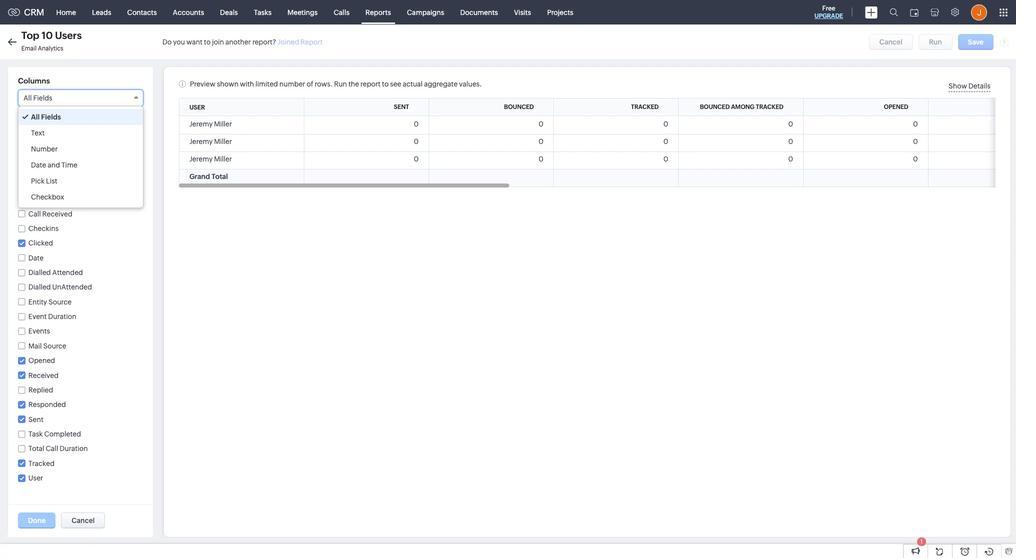 Task type: describe. For each thing, give the bounding box(es) containing it.
grand total
[[190, 173, 228, 181]]

cancel for topmost cancel button
[[880, 38, 903, 46]]

replied
[[28, 386, 53, 394]]

campaigns link
[[399, 0, 453, 24]]

responded
[[28, 401, 66, 409]]

grand
[[190, 173, 210, 181]]

mail
[[28, 342, 42, 350]]

top 10 users email analytics
[[21, 30, 82, 52]]

call for call missed
[[28, 195, 41, 203]]

0 vertical spatial clicked
[[29, 219, 53, 227]]

fields inside option
[[41, 113, 61, 121]]

documents
[[461, 8, 498, 16]]

fields inside field
[[33, 94, 52, 102]]

free upgrade
[[815, 5, 844, 20]]

preview
[[190, 80, 216, 88]]

date and time option
[[19, 157, 143, 173]]

sum for sum of sent
[[29, 333, 43, 341]]

of for sum of opened
[[45, 378, 52, 386]]

1 miller from the top
[[214, 120, 232, 128]]

date and time
[[31, 161, 77, 169]]

of for sum of sent
[[45, 333, 52, 341]]

sum for sum of opened
[[29, 378, 43, 386]]

show
[[949, 82, 968, 90]]

pick list
[[31, 177, 57, 185]]

all for list box containing all fields
[[31, 113, 40, 121]]

call for call received
[[28, 210, 41, 218]]

1 vertical spatial to
[[382, 80, 389, 88]]

mail source
[[28, 342, 66, 350]]

you
[[173, 38, 185, 46]]

list box containing all fields
[[19, 107, 143, 208]]

amount
[[28, 151, 55, 159]]

list
[[46, 177, 57, 185]]

search element
[[884, 0, 905, 25]]

sum for sum of bounced
[[29, 348, 43, 356]]

aggregate
[[424, 80, 458, 88]]

2 jeremy miller from the top
[[190, 138, 232, 146]]

tab panel containing columns
[[13, 112, 148, 405]]

preview shown with limited number of rows. run the report to see actual aggregate values.
[[190, 80, 482, 88]]

0 vertical spatial received
[[42, 210, 72, 218]]

calls
[[334, 8, 350, 16]]

email analytics
[[28, 134, 79, 142]]

tasks
[[254, 8, 272, 16]]

top
[[21, 30, 39, 41]]

time
[[61, 161, 77, 169]]

dialled for dialled attended
[[28, 269, 51, 277]]

see
[[390, 80, 402, 88]]

join
[[212, 38, 224, 46]]

reports link
[[358, 0, 399, 24]]

profile image
[[972, 4, 988, 20]]

checkbox
[[31, 193, 64, 201]]

another
[[226, 38, 251, 46]]

1 vertical spatial analytics
[[48, 134, 79, 142]]

0 horizontal spatial cancel button
[[61, 513, 105, 529]]

entity
[[28, 298, 47, 306]]

users
[[55, 30, 82, 41]]

campaigns
[[407, 8, 445, 16]]

home
[[56, 8, 76, 16]]

projects link
[[540, 0, 582, 24]]

run inside button
[[930, 38, 943, 46]]

event
[[28, 313, 47, 321]]

selected inside row groups no group selected
[[51, 266, 80, 274]]

do
[[163, 38, 172, 46]]

checkins
[[28, 225, 59, 233]]

Search Fields text field
[[19, 110, 143, 126]]

accounts
[[173, 8, 204, 16]]

column groups
[[18, 284, 74, 293]]

bounced among tracked inside tab panel
[[29, 189, 111, 197]]

tasks link
[[246, 0, 280, 24]]

dialled attended
[[28, 269, 83, 277]]

crm
[[24, 7, 44, 18]]

meetings link
[[280, 0, 326, 24]]

actual
[[403, 80, 423, 88]]

task
[[28, 430, 43, 438]]

completed
[[44, 430, 81, 438]]

2 no from the top
[[18, 298, 27, 306]]

report
[[361, 80, 381, 88]]

save button
[[959, 34, 995, 50]]

text
[[31, 129, 45, 137]]

number
[[31, 145, 58, 153]]

crm link
[[8, 7, 44, 18]]

of for sum of tracked
[[45, 363, 52, 371]]

accounts link
[[165, 0, 212, 24]]

number option
[[19, 141, 143, 157]]

2 miller from the top
[[214, 138, 232, 146]]

2 jeremy from the top
[[190, 138, 213, 146]]

contacts link
[[119, 0, 165, 24]]

1 vertical spatial total
[[28, 445, 44, 453]]

total call duration
[[28, 445, 88, 453]]

free
[[823, 5, 836, 12]]

rows.
[[315, 80, 333, 88]]

sum of tracked
[[29, 363, 79, 371]]

profile element
[[966, 0, 994, 24]]

sum of sent
[[29, 333, 68, 341]]

10
[[42, 30, 53, 41]]

shown
[[217, 80, 239, 88]]

visits
[[514, 8, 532, 16]]

3 jeremy miller from the top
[[190, 155, 232, 163]]

projects
[[548, 8, 574, 16]]

all fields for all fields field
[[24, 94, 52, 102]]

1 jeremy miller from the top
[[190, 120, 232, 128]]

of left the rows.
[[307, 80, 314, 88]]

sum of bounced
[[29, 348, 83, 356]]

no group selected
[[18, 298, 80, 306]]

aggregate columns
[[18, 316, 90, 325]]

1 jeremy from the top
[[190, 120, 213, 128]]

deals
[[220, 8, 238, 16]]

calls link
[[326, 0, 358, 24]]

sum of bounced among tracked
[[29, 393, 136, 401]]

aggregate
[[18, 316, 56, 325]]



Task type: locate. For each thing, give the bounding box(es) containing it.
1 vertical spatial cancel
[[72, 517, 95, 525]]

1 vertical spatial date
[[28, 254, 44, 262]]

All Fields field
[[18, 90, 144, 107]]

0 vertical spatial no
[[18, 266, 27, 274]]

source for entity source
[[49, 298, 72, 306]]

no inside row groups no group selected
[[18, 266, 27, 274]]

0 vertical spatial total
[[212, 173, 228, 181]]

1 vertical spatial jeremy miller
[[190, 138, 232, 146]]

sum down "sum of sent"
[[29, 348, 43, 356]]

total down task
[[28, 445, 44, 453]]

groups inside row groups no group selected
[[35, 254, 62, 263]]

0 vertical spatial source
[[49, 298, 72, 306]]

all fields inside option
[[31, 113, 61, 121]]

text option
[[19, 125, 143, 141]]

1 vertical spatial email
[[28, 134, 47, 142]]

0 horizontal spatial cancel
[[72, 517, 95, 525]]

1 vertical spatial clicked
[[28, 239, 53, 247]]

run button
[[919, 34, 953, 50]]

attended
[[52, 269, 83, 277]]

call received
[[28, 210, 72, 218]]

bounced
[[504, 104, 534, 111], [504, 104, 534, 111], [701, 104, 730, 111], [701, 104, 730, 111], [29, 159, 58, 167], [28, 166, 58, 174], [28, 181, 58, 189], [29, 189, 58, 197], [53, 348, 83, 356], [53, 393, 83, 401]]

save
[[969, 38, 985, 46]]

tab panel
[[13, 112, 148, 405]]

1 vertical spatial source
[[43, 342, 66, 350]]

1 horizontal spatial cancel
[[880, 38, 903, 46]]

sum up 'mail'
[[29, 333, 43, 341]]

date for date and time
[[31, 161, 46, 169]]

1 vertical spatial jeremy
[[190, 138, 213, 146]]

entity source
[[28, 298, 72, 306]]

of
[[307, 80, 314, 88], [45, 333, 52, 341], [45, 348, 52, 356], [45, 363, 52, 371], [45, 378, 52, 386], [45, 393, 52, 401]]

columns down entity source
[[58, 316, 90, 325]]

dialled
[[28, 269, 51, 277], [28, 283, 51, 291]]

all inside option
[[31, 113, 40, 121]]

sum down sum of opened
[[29, 393, 43, 401]]

analytics up number
[[48, 134, 79, 142]]

email up number
[[28, 134, 47, 142]]

documents link
[[453, 0, 506, 24]]

checkbox option
[[19, 189, 143, 205]]

row
[[18, 254, 34, 263]]

0 vertical spatial date
[[31, 161, 46, 169]]

1 vertical spatial groups
[[48, 284, 74, 293]]

5 sum from the top
[[29, 393, 43, 401]]

leads link
[[84, 0, 119, 24]]

events
[[28, 327, 50, 335]]

1 group from the top
[[29, 266, 49, 274]]

1 vertical spatial cancel button
[[61, 513, 105, 529]]

4 sum from the top
[[29, 378, 43, 386]]

dialled up column groups
[[28, 269, 51, 277]]

reports
[[366, 8, 391, 16]]

selected
[[51, 266, 80, 274], [51, 298, 80, 306]]

opened
[[885, 104, 909, 111], [885, 104, 909, 111], [29, 204, 55, 212], [28, 357, 55, 365], [53, 378, 80, 386]]

deals link
[[212, 0, 246, 24]]

email inside top 10 users email analytics
[[21, 45, 37, 52]]

1 horizontal spatial total
[[212, 173, 228, 181]]

received down the missed
[[42, 210, 72, 218]]

all for all fields field
[[24, 94, 32, 102]]

source for mail source
[[43, 342, 66, 350]]

duration down completed
[[60, 445, 88, 453]]

3 jeremy from the top
[[190, 155, 213, 163]]

0 vertical spatial all
[[24, 94, 32, 102]]

task completed
[[28, 430, 81, 438]]

0 vertical spatial selected
[[51, 266, 80, 274]]

bounced among tracked
[[701, 104, 784, 111], [701, 104, 784, 111], [28, 181, 111, 189], [29, 189, 111, 197]]

1 vertical spatial selected
[[51, 298, 80, 306]]

received down sum of tracked on the bottom of the page
[[28, 371, 59, 379]]

want
[[187, 38, 203, 46]]

the
[[349, 80, 359, 88]]

groups
[[35, 254, 62, 263], [48, 284, 74, 293]]

0 horizontal spatial run
[[334, 80, 347, 88]]

call down pick
[[28, 195, 41, 203]]

columns down top 10 users email analytics on the left
[[18, 77, 50, 85]]

1 sum from the top
[[29, 333, 43, 341]]

1 vertical spatial call
[[28, 210, 41, 218]]

clicked down call received
[[29, 219, 53, 227]]

unattended
[[52, 283, 92, 291]]

dialled up "entity"
[[28, 283, 51, 291]]

groups for column
[[48, 284, 74, 293]]

duration down entity source
[[48, 313, 76, 321]]

2 selected from the top
[[51, 298, 80, 306]]

0 vertical spatial columns
[[18, 77, 50, 85]]

visits link
[[506, 0, 540, 24]]

sum down sum of tracked on the bottom of the page
[[29, 378, 43, 386]]

date up dialled attended
[[28, 254, 44, 262]]

of for sum of bounced among tracked
[[45, 393, 52, 401]]

1 vertical spatial fields
[[41, 113, 61, 121]]

to left see
[[382, 80, 389, 88]]

of down sum of opened
[[45, 393, 52, 401]]

and
[[48, 161, 60, 169]]

0 vertical spatial duration
[[48, 313, 76, 321]]

1 vertical spatial miller
[[214, 138, 232, 146]]

0 vertical spatial cancel
[[880, 38, 903, 46]]

list box
[[19, 107, 143, 208]]

email down top
[[21, 45, 37, 52]]

2 dialled from the top
[[28, 283, 51, 291]]

dialled unattended
[[28, 283, 92, 291]]

do you want to join another report?
[[163, 38, 276, 46]]

0 vertical spatial fields
[[33, 94, 52, 102]]

0 vertical spatial dialled
[[28, 269, 51, 277]]

0 vertical spatial jeremy miller
[[190, 120, 232, 128]]

among
[[732, 104, 755, 111], [732, 104, 755, 111], [59, 181, 84, 189], [59, 189, 84, 197], [84, 393, 108, 401]]

2 vertical spatial jeremy
[[190, 155, 213, 163]]

group down the row
[[29, 266, 49, 274]]

row groups no group selected
[[18, 254, 80, 274]]

selected up dialled unattended
[[51, 266, 80, 274]]

contacts
[[127, 8, 157, 16]]

all fields
[[24, 94, 52, 102], [31, 113, 61, 121]]

all inside field
[[24, 94, 32, 102]]

clicked down checkins
[[28, 239, 53, 247]]

email
[[21, 45, 37, 52], [28, 134, 47, 142]]

user
[[190, 104, 205, 111], [190, 104, 205, 111], [29, 129, 43, 137], [28, 474, 43, 482]]

home link
[[48, 0, 84, 24]]

0 vertical spatial run
[[930, 38, 943, 46]]

3 sum from the top
[[29, 363, 43, 371]]

calendar image
[[911, 8, 919, 16]]

0 horizontal spatial to
[[204, 38, 211, 46]]

columns up text
[[18, 112, 50, 121]]

1 vertical spatial run
[[334, 80, 347, 88]]

of up mail source
[[45, 333, 52, 341]]

2 vertical spatial miller
[[214, 155, 232, 163]]

cancel button
[[870, 34, 914, 50], [61, 513, 105, 529]]

analytics down 10
[[38, 45, 63, 52]]

all fields for list box containing all fields
[[31, 113, 61, 121]]

meetings
[[288, 8, 318, 16]]

call up checkins
[[28, 210, 41, 218]]

total right grand
[[212, 173, 228, 181]]

1 dialled from the top
[[28, 269, 51, 277]]

dialled for dialled unattended
[[28, 283, 51, 291]]

values.
[[459, 80, 482, 88]]

1 vertical spatial received
[[28, 371, 59, 379]]

upgrade
[[815, 13, 844, 20]]

run
[[930, 38, 943, 46], [334, 80, 347, 88]]

run left the
[[334, 80, 347, 88]]

to left the join
[[204, 38, 211, 46]]

source down "sum of sent"
[[43, 342, 66, 350]]

source down dialled unattended
[[49, 298, 72, 306]]

selected down dialled unattended
[[51, 298, 80, 306]]

event duration
[[28, 313, 76, 321]]

sum down 'mail'
[[29, 363, 43, 371]]

sum for sum of tracked
[[29, 363, 43, 371]]

groups down dialled attended
[[48, 284, 74, 293]]

source
[[49, 298, 72, 306], [43, 342, 66, 350]]

0 horizontal spatial total
[[28, 445, 44, 453]]

1 vertical spatial all fields
[[31, 113, 61, 121]]

2 vertical spatial jeremy miller
[[190, 155, 232, 163]]

with
[[240, 80, 254, 88]]

no down the row
[[18, 266, 27, 274]]

0 vertical spatial cancel button
[[870, 34, 914, 50]]

1 vertical spatial dialled
[[28, 283, 51, 291]]

show details
[[949, 82, 991, 90]]

no left "entity"
[[18, 298, 27, 306]]

1 vertical spatial all
[[31, 113, 40, 121]]

groups up dialled attended
[[35, 254, 62, 263]]

cancel for left cancel button
[[72, 517, 95, 525]]

1 horizontal spatial to
[[382, 80, 389, 88]]

group
[[29, 266, 49, 274], [29, 298, 49, 306]]

2 group from the top
[[29, 298, 49, 306]]

0 vertical spatial analytics
[[38, 45, 63, 52]]

all fields inside field
[[24, 94, 52, 102]]

date inside option
[[31, 161, 46, 169]]

2 vertical spatial columns
[[58, 316, 90, 325]]

3 miller from the top
[[214, 155, 232, 163]]

call down task completed
[[46, 445, 58, 453]]

1 vertical spatial duration
[[60, 445, 88, 453]]

pick list option
[[19, 173, 143, 189]]

of right 'mail'
[[45, 348, 52, 356]]

2 sum from the top
[[29, 348, 43, 356]]

sum of opened
[[29, 378, 80, 386]]

tracked
[[632, 104, 659, 111], [632, 104, 659, 111], [756, 104, 784, 111], [756, 104, 784, 111], [29, 174, 55, 182], [85, 181, 111, 189], [85, 189, 111, 197], [53, 363, 79, 371], [110, 393, 136, 401], [28, 460, 55, 468]]

0 vertical spatial email
[[21, 45, 37, 52]]

1 selected from the top
[[51, 266, 80, 274]]

1 no from the top
[[18, 266, 27, 274]]

received
[[42, 210, 72, 218], [28, 371, 59, 379]]

0
[[414, 120, 419, 128], [539, 120, 544, 128], [664, 120, 669, 128], [789, 120, 794, 128], [914, 120, 919, 128], [414, 138, 419, 146], [539, 138, 544, 146], [664, 138, 669, 146], [789, 138, 794, 146], [914, 138, 919, 146], [414, 155, 419, 163], [539, 155, 544, 163], [664, 155, 669, 163], [789, 155, 794, 163], [914, 155, 919, 163]]

1 horizontal spatial cancel button
[[870, 34, 914, 50]]

0 vertical spatial to
[[204, 38, 211, 46]]

search image
[[890, 8, 899, 17]]

2 vertical spatial call
[[46, 445, 58, 453]]

of up sum of opened
[[45, 363, 52, 371]]

limited
[[256, 80, 278, 88]]

all fields option
[[19, 109, 143, 125]]

tab list
[[13, 82, 148, 101]]

date
[[31, 161, 46, 169], [28, 254, 44, 262]]

0 vertical spatial group
[[29, 266, 49, 274]]

duration
[[48, 313, 76, 321], [60, 445, 88, 453]]

0 vertical spatial all fields
[[24, 94, 52, 102]]

cancel
[[880, 38, 903, 46], [72, 517, 95, 525]]

analytics inside top 10 users email analytics
[[38, 45, 63, 52]]

1 vertical spatial group
[[29, 298, 49, 306]]

run left save "button"
[[930, 38, 943, 46]]

of for sum of bounced
[[45, 348, 52, 356]]

group inside row groups no group selected
[[29, 266, 49, 274]]

sum for sum of bounced among tracked
[[29, 393, 43, 401]]

1 vertical spatial no
[[18, 298, 27, 306]]

1 vertical spatial columns
[[18, 112, 50, 121]]

date for date
[[28, 254, 44, 262]]

report?
[[253, 38, 276, 46]]

of down sum of tracked on the bottom of the page
[[45, 378, 52, 386]]

group up "event"
[[29, 298, 49, 306]]

0 vertical spatial groups
[[35, 254, 62, 263]]

date down amount
[[31, 161, 46, 169]]

leads
[[92, 8, 111, 16]]

groups for row
[[35, 254, 62, 263]]

jeremy
[[190, 120, 213, 128], [190, 138, 213, 146], [190, 155, 213, 163]]

jeremy miller
[[190, 120, 232, 128], [190, 138, 232, 146], [190, 155, 232, 163]]

sum
[[29, 333, 43, 341], [29, 348, 43, 356], [29, 363, 43, 371], [29, 378, 43, 386], [29, 393, 43, 401]]

details
[[969, 82, 991, 90]]

1 horizontal spatial run
[[930, 38, 943, 46]]

pick
[[31, 177, 45, 185]]

0 vertical spatial miller
[[214, 120, 232, 128]]

fields
[[33, 94, 52, 102], [41, 113, 61, 121]]

0 vertical spatial jeremy
[[190, 120, 213, 128]]

0 vertical spatial call
[[28, 195, 41, 203]]

number
[[280, 80, 306, 88]]



Task type: vqa. For each thing, say whether or not it's contained in the screenshot.
the topmost the Columns
yes



